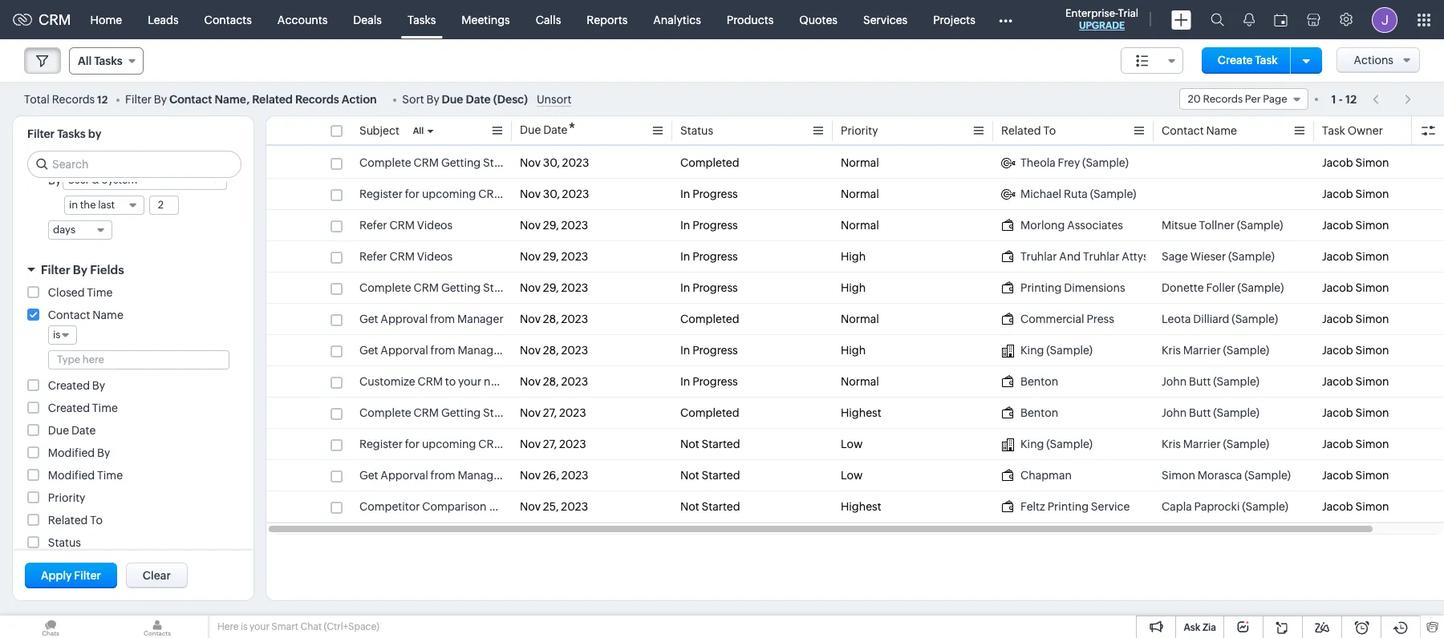 Task type: vqa. For each thing, say whether or not it's contained in the screenshot.
Meetings link
yes



Task type: locate. For each thing, give the bounding box(es) containing it.
7 nov from the top
[[520, 344, 541, 357]]

1 vertical spatial name
[[92, 309, 123, 322]]

marrier up morasca
[[1183, 438, 1221, 451]]

3 jacob simon from the top
[[1322, 219, 1389, 232]]

signals image
[[1243, 13, 1255, 26]]

started
[[483, 156, 522, 169], [483, 282, 522, 294], [483, 407, 522, 420], [702, 438, 740, 451], [702, 469, 740, 482], [702, 501, 740, 513]]

2 27, from the top
[[543, 438, 557, 451]]

get for not
[[359, 469, 378, 482]]

2 30, from the top
[[543, 188, 560, 201]]

due up the modified by
[[48, 424, 69, 437]]

completed
[[680, 156, 739, 169], [680, 313, 739, 326], [680, 407, 739, 420]]

3 not from the top
[[680, 501, 699, 513]]

apporval for nov 26, 2023
[[381, 469, 428, 482]]

printing up commercial
[[1020, 282, 1062, 294]]

2 get apporval from manager link from the top
[[359, 468, 504, 484]]

2 vertical spatial not started
[[680, 501, 740, 513]]

1 horizontal spatial truhlar
[[1083, 250, 1120, 263]]

2 in progress from the top
[[680, 219, 738, 232]]

name down closed time
[[92, 309, 123, 322]]

5 progress from the top
[[692, 344, 738, 357]]

Other Modules field
[[988, 7, 1023, 32]]

2 vertical spatial 29,
[[543, 282, 559, 294]]

webinars down due date * on the left top
[[506, 188, 555, 201]]

manager for not
[[458, 469, 504, 482]]

0 vertical spatial register for upcoming crm webinars
[[359, 188, 555, 201]]

5 nov from the top
[[520, 282, 541, 294]]

1 high from the top
[[841, 250, 866, 263]]

truhlar left the and
[[1020, 250, 1057, 263]]

get apporval from manager link down get approval from manager link
[[359, 343, 504, 359]]

benton link for normal
[[1001, 374, 1146, 390]]

records for 20
[[1203, 93, 1243, 105]]

get apporval from manager up competitor comparison document link
[[359, 469, 504, 482]]

1 vertical spatial marrier
[[1183, 438, 1221, 451]]

2 vertical spatial time
[[97, 469, 123, 482]]

customize crm to your needs nov 28, 2023
[[359, 375, 588, 388]]

20 records per page
[[1188, 93, 1287, 105]]

0 vertical spatial upcoming
[[422, 188, 476, 201]]

getting down sort by due date (desc)
[[441, 156, 481, 169]]

0 vertical spatial not
[[680, 438, 699, 451]]

27, for complete crm getting started steps
[[543, 407, 557, 420]]

completed for nov 30, 2023
[[680, 156, 739, 169]]

0 vertical spatial apporval
[[381, 344, 428, 357]]

calendar image
[[1274, 13, 1288, 26]]

benton up chapman on the right of page
[[1020, 407, 1058, 420]]

1 vertical spatial from
[[430, 344, 455, 357]]

register
[[359, 188, 403, 201], [359, 438, 403, 451]]

6 jacob simon from the top
[[1322, 313, 1389, 326]]

1 horizontal spatial due
[[442, 93, 463, 105]]

high for printing dimensions
[[841, 282, 866, 294]]

0 vertical spatial webinars
[[506, 188, 555, 201]]

jacob simon for benton link for highest
[[1322, 407, 1389, 420]]

tasks left by
[[57, 128, 86, 140]]

jacob simon for chapman link
[[1322, 469, 1389, 482]]

0 vertical spatial high
[[841, 250, 866, 263]]

home link
[[77, 0, 135, 39]]

kris marrier (sample) down dilliard
[[1162, 344, 1269, 357]]

2 john butt (sample) from the top
[[1162, 407, 1259, 420]]

1 vertical spatial priority
[[48, 492, 85, 505]]

0 vertical spatial modified
[[48, 447, 95, 460]]

complete crm getting started steps link
[[359, 155, 552, 171], [359, 280, 552, 296], [359, 405, 552, 421]]

2 register for upcoming crm webinars from the top
[[359, 438, 555, 451]]

simon for morlong associates link
[[1355, 219, 1389, 232]]

0 vertical spatial butt
[[1189, 375, 1211, 388]]

10 jacob from the top
[[1322, 438, 1353, 451]]

2 modified from the top
[[48, 469, 95, 482]]

1 steps from the top
[[524, 156, 552, 169]]

20
[[1188, 93, 1201, 105]]

1 nov 27, 2023 from the top
[[520, 407, 586, 420]]

0 vertical spatial kris marrier (sample)
[[1162, 344, 1269, 357]]

progress for morlong
[[692, 219, 738, 232]]

customize crm to your needs link
[[359, 374, 516, 390]]

(sample) for benton link for highest
[[1213, 407, 1259, 420]]

is field
[[48, 326, 77, 345]]

is right here
[[241, 622, 248, 633]]

crm link
[[13, 11, 71, 28]]

jacob for king (sample) link associated with low
[[1322, 438, 1353, 451]]

1 kris marrier (sample) link from the top
[[1162, 343, 1306, 359]]

1 kris from the top
[[1162, 344, 1181, 357]]

kris marrier (sample)
[[1162, 344, 1269, 357], [1162, 438, 1269, 451]]

2 apporval from the top
[[381, 469, 428, 482]]

2 completed from the top
[[680, 313, 739, 326]]

manager for in
[[458, 344, 504, 357]]

truhlar and truhlar attys link
[[1001, 249, 1149, 265]]

closed time
[[48, 286, 113, 299]]

in
[[680, 188, 690, 201], [680, 219, 690, 232], [680, 250, 690, 263], [680, 282, 690, 294], [680, 344, 690, 357], [680, 375, 690, 388]]

0 horizontal spatial is
[[53, 329, 61, 341]]

(sample) for morlong associates link
[[1237, 219, 1283, 232]]

by right sort
[[426, 93, 439, 105]]

3 steps from the top
[[524, 407, 552, 420]]

apporval down approval
[[381, 344, 428, 357]]

in progress for michael
[[680, 188, 738, 201]]

is inside field
[[53, 329, 61, 341]]

1 marrier from the top
[[1183, 344, 1221, 357]]

created time
[[48, 402, 118, 415]]

complete down "subject"
[[359, 156, 411, 169]]

products link
[[714, 0, 786, 39]]

0 vertical spatial highest
[[841, 407, 881, 420]]

reports link
[[574, 0, 640, 39]]

john butt (sample) link down leota dilliard (sample) link
[[1162, 374, 1306, 390]]

quotes link
[[786, 0, 850, 39]]

1 vertical spatial complete crm getting started steps
[[359, 282, 552, 294]]

contact left name,
[[169, 93, 212, 105]]

task inside button
[[1255, 54, 1278, 67]]

1 horizontal spatial name
[[1206, 124, 1237, 137]]

benton down commercial
[[1020, 375, 1058, 388]]

complete crm getting started steps up get approval from manager link
[[359, 282, 552, 294]]

4 jacob simon from the top
[[1322, 250, 1389, 263]]

2 register from the top
[[359, 438, 403, 451]]

high for king (sample)
[[841, 344, 866, 357]]

2023 for truhlar and truhlar attys link
[[561, 250, 588, 263]]

crm
[[39, 11, 71, 28], [414, 156, 439, 169], [478, 188, 504, 201], [389, 219, 415, 232], [389, 250, 415, 263], [414, 282, 439, 294], [418, 375, 443, 388], [414, 407, 439, 420], [478, 438, 504, 451]]

2 steps from the top
[[524, 282, 552, 294]]

morasca
[[1198, 469, 1242, 482]]

modified for modified by
[[48, 447, 95, 460]]

get left approval
[[359, 313, 378, 326]]

10 jacob simon from the top
[[1322, 438, 1389, 451]]

nov for the michael ruta (sample) "link" at top
[[520, 188, 541, 201]]

theola
[[1020, 156, 1056, 169]]

not for nov 25, 2023
[[680, 501, 699, 513]]

john butt (sample) up morasca
[[1162, 407, 1259, 420]]

register for upcoming crm webinars link
[[359, 186, 555, 202], [359, 436, 555, 452]]

30, for complete crm getting started steps
[[543, 156, 560, 169]]

filter down all tasks 'field'
[[125, 93, 152, 105]]

kris marrier (sample) link up simon morasca (sample) link
[[1162, 436, 1306, 452]]

2 low from the top
[[841, 469, 863, 482]]

create menu element
[[1162, 0, 1201, 39]]

2023 for printing dimensions link
[[561, 282, 588, 294]]

20 Records Per Page field
[[1179, 88, 1308, 110]]

by up created time
[[92, 379, 105, 392]]

tasks
[[407, 13, 436, 26], [94, 55, 123, 67], [57, 128, 86, 140]]

apporval up the competitor
[[381, 469, 428, 482]]

2 vertical spatial manager
[[458, 469, 504, 482]]

1 jacob simon from the top
[[1322, 156, 1389, 169]]

filter down total
[[27, 128, 55, 140]]

0 vertical spatial completed
[[680, 156, 739, 169]]

1 vertical spatial john butt (sample) link
[[1162, 405, 1306, 421]]

0 horizontal spatial priority
[[48, 492, 85, 505]]

john butt (sample) down dilliard
[[1162, 375, 1259, 388]]

3 nov from the top
[[520, 219, 541, 232]]

get apporval from manager for nov 28, 2023
[[359, 344, 504, 357]]

printing
[[1020, 282, 1062, 294], [1047, 501, 1089, 513]]

1
[[1331, 93, 1336, 105]]

get apporval from manager link
[[359, 343, 504, 359], [359, 468, 504, 484]]

king (sample) link for high
[[1001, 343, 1146, 359]]

simon for printing dimensions link
[[1355, 282, 1389, 294]]

1 horizontal spatial date
[[466, 93, 491, 105]]

1 john from the top
[[1162, 375, 1187, 388]]

getting
[[441, 156, 481, 169], [441, 282, 481, 294], [441, 407, 481, 420]]

2 get from the top
[[359, 344, 378, 357]]

created up created time
[[48, 379, 90, 392]]

0 vertical spatial marrier
[[1183, 344, 1221, 357]]

6 progress from the top
[[692, 375, 738, 388]]

0 vertical spatial steps
[[524, 156, 552, 169]]

subject
[[359, 124, 399, 137]]

3 jacob from the top
[[1322, 219, 1353, 232]]

chats image
[[0, 616, 101, 639]]

2 for from the top
[[405, 438, 420, 451]]

1 vertical spatial john
[[1162, 407, 1187, 420]]

(sample) inside "link"
[[1228, 250, 1275, 263]]

jacob for king (sample) link corresponding to high
[[1322, 344, 1353, 357]]

name down 20 records per page
[[1206, 124, 1237, 137]]

king (sample) up chapman on the right of page
[[1020, 438, 1093, 451]]

king (sample) down commercial
[[1020, 344, 1093, 357]]

1 normal from the top
[[841, 156, 879, 169]]

getting up get approval from manager link
[[441, 282, 481, 294]]

related to down modified time at the left of page
[[48, 514, 103, 527]]

from up competitor comparison document
[[430, 469, 455, 482]]

all up total records 12
[[78, 55, 92, 67]]

1 nov 29, 2023 from the top
[[520, 219, 588, 232]]

progress for michael
[[692, 188, 738, 201]]

2 vertical spatial getting
[[441, 407, 481, 420]]

0 horizontal spatial your
[[250, 622, 270, 633]]

1 vertical spatial videos
[[417, 250, 453, 263]]

truhlar right the and
[[1083, 250, 1120, 263]]

1 vertical spatial high
[[841, 282, 866, 294]]

complete down customize
[[359, 407, 411, 420]]

0 vertical spatial register
[[359, 188, 403, 201]]

1 vertical spatial getting
[[441, 282, 481, 294]]

1 28, from the top
[[543, 313, 559, 326]]

kris
[[1162, 344, 1181, 357], [1162, 438, 1181, 451]]

due down (desc)
[[520, 124, 541, 136]]

system
[[101, 174, 137, 186]]

1 vertical spatial to
[[90, 514, 103, 527]]

kris up capla
[[1162, 438, 1181, 451]]

quotes
[[799, 13, 838, 26]]

feltz
[[1020, 501, 1045, 513]]

0 vertical spatial benton link
[[1001, 374, 1146, 390]]

1 vertical spatial king (sample) link
[[1001, 436, 1146, 452]]

Type here text field
[[49, 351, 229, 369]]

related right name,
[[252, 93, 293, 105]]

marrier down dilliard
[[1183, 344, 1221, 357]]

0 vertical spatial refer crm videos
[[359, 219, 453, 232]]

tasks for all tasks
[[94, 55, 123, 67]]

2023 for chapman link
[[561, 469, 588, 482]]

refer crm videos for high
[[359, 250, 453, 263]]

complete for nov 30, 2023
[[359, 156, 411, 169]]

8 jacob from the top
[[1322, 375, 1353, 388]]

capla paprocki (sample) link
[[1162, 499, 1306, 515]]

total records 12
[[24, 93, 108, 105]]

refer
[[359, 219, 387, 232], [359, 250, 387, 263]]

navigation
[[1365, 87, 1420, 111]]

complete crm getting started steps down sort by due date (desc)
[[359, 156, 552, 169]]

1 refer from the top
[[359, 219, 387, 232]]

kris down leota
[[1162, 344, 1181, 357]]

filter inside dropdown button
[[41, 263, 70, 277]]

not started for nov 27, 2023
[[680, 438, 740, 451]]

size image
[[1136, 54, 1149, 68]]

1 vertical spatial task
[[1322, 124, 1345, 137]]

nov
[[520, 156, 541, 169], [520, 188, 541, 201], [520, 219, 541, 232], [520, 250, 541, 263], [520, 282, 541, 294], [520, 313, 541, 326], [520, 344, 541, 357], [520, 375, 541, 388], [520, 407, 541, 420], [520, 438, 541, 451], [520, 469, 541, 482], [520, 501, 541, 513]]

0 vertical spatial nov 30, 2023
[[520, 156, 589, 169]]

10 nov from the top
[[520, 438, 541, 451]]

benton link up chapman link
[[1001, 405, 1146, 421]]

get up customize
[[359, 344, 378, 357]]

2 vertical spatial complete crm getting started steps
[[359, 407, 552, 420]]

to down modified time at the left of page
[[90, 514, 103, 527]]

time down fields
[[87, 286, 113, 299]]

from up the customize crm to your needs link
[[430, 344, 455, 357]]

attys
[[1122, 250, 1149, 263]]

filter tasks by
[[27, 128, 101, 140]]

task left owner
[[1322, 124, 1345, 137]]

refer crm videos for normal
[[359, 219, 453, 232]]

1 vertical spatial low
[[841, 469, 863, 482]]

None field
[[1121, 47, 1183, 74]]

printing down chapman link
[[1047, 501, 1089, 513]]

action
[[342, 93, 377, 105]]

simon
[[1355, 156, 1389, 169], [1355, 188, 1389, 201], [1355, 219, 1389, 232], [1355, 250, 1389, 263], [1355, 282, 1389, 294], [1355, 313, 1389, 326], [1355, 344, 1389, 357], [1355, 375, 1389, 388], [1355, 407, 1389, 420], [1355, 438, 1389, 451], [1162, 469, 1195, 482], [1355, 469, 1389, 482], [1355, 501, 1389, 513]]

create task
[[1218, 54, 1278, 67]]

normal for theola
[[841, 156, 879, 169]]

related to up theola
[[1001, 124, 1056, 137]]

None text field
[[150, 197, 178, 214]]

jacob simon for normal's benton link
[[1322, 375, 1389, 388]]

User & System field
[[63, 171, 227, 190]]

2 29, from the top
[[543, 250, 559, 263]]

(sample) inside "link"
[[1090, 188, 1136, 201]]

search image
[[1211, 13, 1224, 26]]

modified down due date
[[48, 447, 95, 460]]

4 nov from the top
[[520, 250, 541, 263]]

sage
[[1162, 250, 1188, 263]]

1 refer crm videos from the top
[[359, 219, 453, 232]]

refer for normal
[[359, 219, 387, 232]]

tasks inside 'field'
[[94, 55, 123, 67]]

mitsue tollner (sample) link
[[1162, 217, 1306, 233]]

deals link
[[340, 0, 395, 39]]

is down the closed
[[53, 329, 61, 341]]

marrier
[[1183, 344, 1221, 357], [1183, 438, 1221, 451]]

from right approval
[[430, 313, 455, 326]]

created up due date
[[48, 402, 90, 415]]

due for due date *
[[520, 124, 541, 136]]

12 up by
[[97, 93, 108, 105]]

date inside due date *
[[543, 124, 568, 136]]

contact down 20
[[1162, 124, 1204, 137]]

complete crm getting started steps link for nov 30, 2023
[[359, 155, 552, 171]]

meetings link
[[449, 0, 523, 39]]

1 register for upcoming crm webinars link from the top
[[359, 186, 555, 202]]

1 videos from the top
[[417, 219, 453, 232]]

1 vertical spatial benton link
[[1001, 405, 1146, 421]]

butt up morasca
[[1189, 407, 1211, 420]]

1 horizontal spatial status
[[680, 124, 713, 137]]

11 jacob simon from the top
[[1322, 469, 1389, 482]]

1 vertical spatial is
[[241, 622, 248, 633]]

2 vertical spatial steps
[[524, 407, 552, 420]]

2 horizontal spatial date
[[543, 124, 568, 136]]

apporval for nov 28, 2023
[[381, 344, 428, 357]]

king down commercial
[[1020, 344, 1044, 357]]

due right sort
[[442, 93, 463, 105]]

2 king (sample) link from the top
[[1001, 436, 1146, 452]]

last
[[98, 199, 115, 211]]

1 vertical spatial get
[[359, 344, 378, 357]]

3 nov 29, 2023 from the top
[[520, 282, 588, 294]]

contacts link
[[191, 0, 265, 39]]

nov for feltz printing service link
[[520, 501, 541, 513]]

2 high from the top
[[841, 282, 866, 294]]

getting down to
[[441, 407, 481, 420]]

sage wieser (sample)
[[1162, 250, 1275, 263]]

0 vertical spatial status
[[680, 124, 713, 137]]

1 vertical spatial printing
[[1047, 501, 1089, 513]]

nov for chapman link
[[520, 469, 541, 482]]

1 vertical spatial 29,
[[543, 250, 559, 263]]

time down created by
[[92, 402, 118, 415]]

1 king from the top
[[1020, 344, 1044, 357]]

get apporval from manager link up competitor comparison document link
[[359, 468, 504, 484]]

jacob for feltz printing service link
[[1322, 501, 1353, 513]]

king (sample)
[[1020, 344, 1093, 357], [1020, 438, 1093, 451]]

0 vertical spatial nov 27, 2023
[[520, 407, 586, 420]]

created for created time
[[48, 402, 90, 415]]

0 vertical spatial 29,
[[543, 219, 559, 232]]

0 vertical spatial get apporval from manager
[[359, 344, 504, 357]]

register for upcoming crm webinars link for nov 30, 2023
[[359, 186, 555, 202]]

by for filter by contact name, related records action
[[154, 93, 167, 105]]

2023 for commercial press link
[[561, 313, 588, 326]]

register for upcoming crm webinars
[[359, 188, 555, 201], [359, 438, 555, 451]]

king up chapman on the right of page
[[1020, 438, 1044, 451]]

jacob for truhlar and truhlar attys link
[[1322, 250, 1353, 263]]

2023
[[562, 156, 589, 169], [562, 188, 589, 201], [561, 219, 588, 232], [561, 250, 588, 263], [561, 282, 588, 294], [561, 313, 588, 326], [561, 344, 588, 357], [561, 375, 588, 388], [559, 407, 586, 420], [559, 438, 586, 451], [561, 469, 588, 482], [561, 501, 588, 513]]

projects link
[[920, 0, 988, 39]]

0 vertical spatial from
[[430, 313, 455, 326]]

videos
[[417, 219, 453, 232], [417, 250, 453, 263]]

benton link down commercial press link
[[1001, 374, 1146, 390]]

1 vertical spatial refer
[[359, 250, 387, 263]]

due inside due date *
[[520, 124, 541, 136]]

11 jacob from the top
[[1322, 469, 1353, 482]]

29,
[[543, 219, 559, 232], [543, 250, 559, 263], [543, 282, 559, 294]]

kris marrier (sample) link
[[1162, 343, 1306, 359], [1162, 436, 1306, 452]]

(sample) for truhlar and truhlar attys link
[[1228, 250, 1275, 263]]

1 get apporval from manager from the top
[[359, 344, 504, 357]]

2 nov from the top
[[520, 188, 541, 201]]

contacts image
[[107, 616, 208, 639]]

time down the modified by
[[97, 469, 123, 482]]

2 vertical spatial 28,
[[543, 375, 559, 388]]

2 highest from the top
[[841, 501, 881, 513]]

due
[[442, 93, 463, 105], [520, 124, 541, 136], [48, 424, 69, 437]]

days field
[[48, 221, 112, 240]]

days
[[53, 224, 75, 236]]

0 vertical spatial contact
[[169, 93, 212, 105]]

4 progress from the top
[[692, 282, 738, 294]]

2 vertical spatial complete
[[359, 407, 411, 420]]

king (sample) for low
[[1020, 438, 1093, 451]]

(sample) for king (sample) link associated with low
[[1223, 438, 1269, 451]]

king (sample) link down commercial press link
[[1001, 343, 1146, 359]]

1 vertical spatial get apporval from manager
[[359, 469, 504, 482]]

printing dimensions link
[[1001, 280, 1146, 296]]

tasks right deals
[[407, 13, 436, 26]]

your right to
[[458, 375, 481, 388]]

2 nov 27, 2023 from the top
[[520, 438, 586, 451]]

3 get from the top
[[359, 469, 378, 482]]

1 vertical spatial 27,
[[543, 438, 557, 451]]

related up theola
[[1001, 124, 1041, 137]]

refer for high
[[359, 250, 387, 263]]

2 complete from the top
[[359, 282, 411, 294]]

1 vertical spatial complete
[[359, 282, 411, 294]]

3 complete crm getting started steps link from the top
[[359, 405, 552, 421]]

accounts link
[[265, 0, 340, 39]]

related down modified time at the left of page
[[48, 514, 88, 527]]

dilliard
[[1193, 313, 1229, 326]]

all inside all tasks 'field'
[[78, 55, 92, 67]]

register down customize
[[359, 438, 403, 451]]

12 inside total records 12
[[97, 93, 108, 105]]

deals
[[353, 13, 382, 26]]

complete crm getting started steps down to
[[359, 407, 552, 420]]

0 vertical spatial videos
[[417, 219, 453, 232]]

john butt (sample) link up simon morasca (sample) link
[[1162, 405, 1306, 421]]

get apporval from manager down get approval from manager link
[[359, 344, 504, 357]]

date left *
[[543, 124, 568, 136]]

donette
[[1162, 282, 1204, 294]]

calls link
[[523, 0, 574, 39]]

create menu image
[[1171, 10, 1191, 29]]

2023 for feltz printing service link
[[561, 501, 588, 513]]

date down created time
[[71, 424, 96, 437]]

1 - 12
[[1331, 93, 1357, 105]]

1 vertical spatial benton
[[1020, 407, 1058, 420]]

records left action
[[295, 93, 339, 105]]

7 jacob from the top
[[1322, 344, 1353, 357]]

is
[[53, 329, 61, 341], [241, 622, 248, 633]]

modified down the modified by
[[48, 469, 95, 482]]

john for normal
[[1162, 375, 1187, 388]]

michael ruta (sample)
[[1020, 188, 1136, 201]]

michael ruta (sample) link
[[1001, 186, 1146, 202]]

name
[[1206, 124, 1237, 137], [92, 309, 123, 322]]

0 horizontal spatial tasks
[[57, 128, 86, 140]]

2 jacob simon from the top
[[1322, 188, 1389, 201]]

12 jacob from the top
[[1322, 501, 1353, 513]]

1 vertical spatial for
[[405, 438, 420, 451]]

1 complete crm getting started steps link from the top
[[359, 155, 552, 171]]

completed for nov 28, 2023
[[680, 313, 739, 326]]

1 nov 28, 2023 from the top
[[520, 313, 588, 326]]

1 vertical spatial kris marrier (sample)
[[1162, 438, 1269, 451]]

2 kris marrier (sample) link from the top
[[1162, 436, 1306, 452]]

2023 for theola frey (sample) link
[[562, 156, 589, 169]]

getting for nov 27, 2023
[[441, 407, 481, 420]]

2 not from the top
[[680, 469, 699, 482]]

in for king
[[680, 344, 690, 357]]

1 king (sample) link from the top
[[1001, 343, 1146, 359]]

records for total
[[52, 93, 95, 105]]

1 horizontal spatial task
[[1322, 124, 1345, 137]]

nov for printing dimensions link
[[520, 282, 541, 294]]

0 vertical spatial nov 28, 2023
[[520, 313, 588, 326]]

from
[[430, 313, 455, 326], [430, 344, 455, 357], [430, 469, 455, 482]]

1 complete crm getting started steps from the top
[[359, 156, 552, 169]]

complete crm getting started steps link up get approval from manager link
[[359, 280, 552, 296]]

0 horizontal spatial 12
[[97, 93, 108, 105]]

not for nov 27, 2023
[[680, 438, 699, 451]]

1 getting from the top
[[441, 156, 481, 169]]

12 jacob simon from the top
[[1322, 501, 1389, 513]]

Search text field
[[28, 152, 241, 177]]

(sample)
[[1082, 156, 1129, 169], [1090, 188, 1136, 201], [1237, 219, 1283, 232], [1228, 250, 1275, 263], [1238, 282, 1284, 294], [1232, 313, 1278, 326], [1046, 344, 1093, 357], [1223, 344, 1269, 357], [1213, 375, 1259, 388], [1213, 407, 1259, 420], [1046, 438, 1093, 451], [1223, 438, 1269, 451], [1244, 469, 1291, 482], [1242, 501, 1288, 513]]

0 vertical spatial register for upcoming crm webinars link
[[359, 186, 555, 202]]

nov 28, 2023 for get approval from manager
[[520, 313, 588, 326]]

2 vertical spatial complete crm getting started steps link
[[359, 405, 552, 421]]

1 vertical spatial contact
[[1162, 124, 1204, 137]]

modified
[[48, 447, 95, 460], [48, 469, 95, 482]]

0 vertical spatial king (sample)
[[1020, 344, 1093, 357]]

4 in progress from the top
[[680, 282, 738, 294]]

normal for michael
[[841, 188, 879, 201]]

due date
[[48, 424, 96, 437]]

0 vertical spatial john
[[1162, 375, 1187, 388]]

1 progress from the top
[[692, 188, 738, 201]]

28,
[[543, 313, 559, 326], [543, 344, 559, 357], [543, 375, 559, 388]]

leads link
[[135, 0, 191, 39]]

highest for not started
[[841, 501, 881, 513]]

2 nov 28, 2023 from the top
[[520, 344, 588, 357]]

1 apporval from the top
[[381, 344, 428, 357]]

task right create
[[1255, 54, 1278, 67]]

3 getting from the top
[[441, 407, 481, 420]]

get up the competitor
[[359, 469, 378, 482]]

in for morlong
[[680, 219, 690, 232]]

chat
[[300, 622, 322, 633]]

3 not started from the top
[[680, 501, 740, 513]]

0 vertical spatial getting
[[441, 156, 481, 169]]

1 vertical spatial not started
[[680, 469, 740, 482]]

0 horizontal spatial contact
[[48, 309, 90, 322]]

2 benton link from the top
[[1001, 405, 1146, 421]]

2 king from the top
[[1020, 438, 1044, 451]]

king (sample) for high
[[1020, 344, 1093, 357]]

2 vertical spatial from
[[430, 469, 455, 482]]

1 30, from the top
[[543, 156, 560, 169]]

nov for morlong associates link
[[520, 219, 541, 232]]

date for due date *
[[543, 124, 568, 136]]

by up search "text field"
[[154, 93, 167, 105]]

0 horizontal spatial task
[[1255, 54, 1278, 67]]

benton for normal
[[1020, 375, 1058, 388]]

1 not started from the top
[[680, 438, 740, 451]]

tasks down home
[[94, 55, 123, 67]]

12 right the -
[[1345, 93, 1357, 105]]

(sample) for king (sample) link corresponding to high
[[1223, 344, 1269, 357]]

by up modified time at the left of page
[[97, 447, 110, 460]]

truhlar and truhlar attys
[[1020, 250, 1149, 263]]

0 vertical spatial manager
[[457, 313, 503, 326]]

9 jacob simon from the top
[[1322, 407, 1389, 420]]

time for modified time
[[97, 469, 123, 482]]

contact name down closed time
[[48, 309, 123, 322]]

simon for king (sample) link associated with low
[[1355, 438, 1389, 451]]

date left (desc)
[[466, 93, 491, 105]]

row group
[[266, 148, 1444, 523]]

1 vertical spatial due
[[520, 124, 541, 136]]

2 complete crm getting started steps from the top
[[359, 282, 552, 294]]

0 vertical spatial 27,
[[543, 407, 557, 420]]

by inside dropdown button
[[73, 263, 87, 277]]

2 john butt (sample) link from the top
[[1162, 405, 1306, 421]]

2 register for upcoming crm webinars link from the top
[[359, 436, 555, 452]]

butt for normal
[[1189, 375, 1211, 388]]

1 register for upcoming crm webinars from the top
[[359, 188, 555, 201]]

john butt (sample) link for normal
[[1162, 374, 1306, 390]]

2 nov 30, 2023 from the top
[[520, 188, 589, 201]]

1 vertical spatial register
[[359, 438, 403, 451]]

complete crm getting started steps link down to
[[359, 405, 552, 421]]

simon for chapman link
[[1355, 469, 1389, 482]]

0 vertical spatial to
[[1043, 124, 1056, 137]]

2 john from the top
[[1162, 407, 1187, 420]]

records up 'filter tasks by'
[[52, 93, 95, 105]]

1 horizontal spatial is
[[241, 622, 248, 633]]

8 jacob simon from the top
[[1322, 375, 1389, 388]]

filter
[[125, 93, 152, 105], [27, 128, 55, 140], [41, 263, 70, 277], [74, 570, 101, 582]]

records inside field
[[1203, 93, 1243, 105]]

1 nov 30, 2023 from the top
[[520, 156, 589, 169]]

1 vertical spatial 28,
[[543, 344, 559, 357]]

filter right apply
[[74, 570, 101, 582]]

by up closed time
[[73, 263, 87, 277]]

nov for king (sample) link associated with low
[[520, 438, 541, 451]]

complete up approval
[[359, 282, 411, 294]]

king (sample) link up chapman link
[[1001, 436, 1146, 452]]

webinars up 26,
[[506, 438, 555, 451]]

by for sort by due date (desc)
[[426, 93, 439, 105]]

kris marrier (sample) up morasca
[[1162, 438, 1269, 451]]

all for all
[[413, 126, 424, 136]]

All Tasks field
[[69, 47, 143, 75]]

butt down dilliard
[[1189, 375, 1211, 388]]

12 nov from the top
[[520, 501, 541, 513]]

search element
[[1201, 0, 1234, 39]]

1 refer crm videos link from the top
[[359, 217, 504, 233]]

jacob simon for printing dimensions link
[[1322, 282, 1389, 294]]

low
[[841, 438, 863, 451], [841, 469, 863, 482]]

1 john butt (sample) link from the top
[[1162, 374, 1306, 390]]

2 marrier from the top
[[1183, 438, 1221, 451]]

filter up the closed
[[41, 263, 70, 277]]

your left 'smart'
[[250, 622, 270, 633]]

2 from from the top
[[430, 344, 455, 357]]

modified for modified time
[[48, 469, 95, 482]]

3 high from the top
[[841, 344, 866, 357]]

due date *
[[520, 120, 576, 138]]

2 vertical spatial date
[[71, 424, 96, 437]]



Task type: describe. For each thing, give the bounding box(es) containing it.
6 in from the top
[[680, 375, 690, 388]]

simon for feltz printing service link
[[1355, 501, 1389, 513]]

nov 26, 2023
[[520, 469, 588, 482]]

jacob simon for the michael ruta (sample) "link" at top
[[1322, 188, 1389, 201]]

webinars for nov 30, 2023
[[506, 188, 555, 201]]

(desc)
[[493, 93, 528, 105]]

register for nov 27, 2023
[[359, 438, 403, 451]]

2 vertical spatial contact
[[48, 309, 90, 322]]

in for michael
[[680, 188, 690, 201]]

normal for morlong
[[841, 219, 879, 232]]

register for upcoming crm webinars link for nov 27, 2023
[[359, 436, 555, 452]]

-
[[1339, 93, 1343, 105]]

0 vertical spatial your
[[458, 375, 481, 388]]

in for printing
[[680, 282, 690, 294]]

time for created time
[[92, 402, 118, 415]]

row group containing complete crm getting started steps
[[266, 148, 1444, 523]]

jacob simon for king (sample) link associated with low
[[1322, 438, 1389, 451]]

filter inside button
[[74, 570, 101, 582]]

filter for filter by fields
[[41, 263, 70, 277]]

chapman link
[[1001, 468, 1146, 484]]

mitsue
[[1162, 219, 1197, 232]]

by left user
[[48, 174, 61, 187]]

jacob for commercial press link
[[1322, 313, 1353, 326]]

12 for 1 - 12
[[1345, 93, 1357, 105]]

theola frey (sample)
[[1020, 156, 1129, 169]]

1 vertical spatial related
[[1001, 124, 1041, 137]]

profile element
[[1362, 0, 1407, 39]]

reports
[[587, 13, 628, 26]]

1 truhlar from the left
[[1020, 250, 1057, 263]]

28, for get approval from manager
[[543, 313, 559, 326]]

projects
[[933, 13, 975, 26]]

0 horizontal spatial to
[[90, 514, 103, 527]]

1 from from the top
[[430, 313, 455, 326]]

tasks link
[[395, 0, 449, 39]]

highest for completed
[[841, 407, 881, 420]]

competitor comparison document
[[359, 501, 544, 513]]

completed for nov 27, 2023
[[680, 407, 739, 420]]

kris marrier (sample) for low
[[1162, 438, 1269, 451]]

get approval from manager
[[359, 313, 503, 326]]

jacob for theola frey (sample) link
[[1322, 156, 1353, 169]]

0 vertical spatial printing
[[1020, 282, 1062, 294]]

total
[[24, 93, 50, 105]]

nov for benton link for highest
[[520, 407, 541, 420]]

kris marrier (sample) link for low
[[1162, 436, 1306, 452]]

upcoming for nov 30, 2023
[[422, 188, 476, 201]]

not for nov 26, 2023
[[680, 469, 699, 482]]

zia
[[1202, 623, 1216, 634]]

theola frey (sample) link
[[1001, 155, 1146, 171]]

0 vertical spatial due
[[442, 93, 463, 105]]

john butt (sample) link for highest
[[1162, 405, 1306, 421]]

document
[[489, 501, 544, 513]]

tasks for filter tasks by
[[57, 128, 86, 140]]

sage wieser (sample) link
[[1162, 249, 1306, 265]]

customize
[[359, 375, 415, 388]]

in the last field
[[64, 196, 144, 215]]

in progress for king
[[680, 344, 738, 357]]

simon for commercial press link
[[1355, 313, 1389, 326]]

modified time
[[48, 469, 123, 482]]

0 vertical spatial contact name
[[1162, 124, 1237, 137]]

jacob simon for theola frey (sample) link
[[1322, 156, 1389, 169]]

2023 for morlong associates link
[[561, 219, 588, 232]]

frey
[[1058, 156, 1080, 169]]

all tasks
[[78, 55, 123, 67]]

home
[[90, 13, 122, 26]]

create
[[1218, 54, 1253, 67]]

benton for highest
[[1020, 407, 1058, 420]]

products
[[727, 13, 774, 26]]

29, for printing dimensions
[[543, 282, 559, 294]]

5 normal from the top
[[841, 375, 879, 388]]

here
[[217, 622, 239, 633]]

ruta
[[1064, 188, 1088, 201]]

king for low
[[1020, 438, 1044, 451]]

in the last
[[69, 199, 115, 211]]

created by
[[48, 379, 105, 392]]

jacob simon for feltz printing service link
[[1322, 501, 1389, 513]]

2 vertical spatial related
[[48, 514, 88, 527]]

6 in progress from the top
[[680, 375, 738, 388]]

videos for normal
[[417, 219, 453, 232]]

nov 27, 2023 for steps
[[520, 407, 586, 420]]

jacob simon for commercial press link
[[1322, 313, 1389, 326]]

register for upcoming crm webinars for nov 30, 2023
[[359, 188, 555, 201]]

steps for 30,
[[524, 156, 552, 169]]

associates
[[1067, 219, 1123, 232]]

analytics link
[[640, 0, 714, 39]]

progress for truhlar
[[692, 250, 738, 263]]

competitor
[[359, 501, 420, 513]]

&
[[92, 174, 99, 186]]

simon morasca (sample) link
[[1162, 468, 1306, 484]]

all for all tasks
[[78, 55, 92, 67]]

create task button
[[1202, 47, 1294, 74]]

nov for truhlar and truhlar attys link
[[520, 250, 541, 263]]

leota dilliard (sample) link
[[1162, 311, 1306, 327]]

paprocki
[[1194, 501, 1240, 513]]

8 nov from the top
[[520, 375, 541, 388]]

owner
[[1347, 124, 1383, 137]]

(ctrl+space)
[[324, 622, 379, 633]]

meetings
[[462, 13, 510, 26]]

services link
[[850, 0, 920, 39]]

2023 for king (sample) link corresponding to high
[[561, 344, 588, 357]]

nov 28, 2023 for get apporval from manager
[[520, 344, 588, 357]]

2 horizontal spatial contact
[[1162, 124, 1204, 137]]

jacob for the michael ruta (sample) "link" at top
[[1322, 188, 1353, 201]]

signals element
[[1234, 0, 1264, 39]]

1 horizontal spatial contact
[[169, 93, 212, 105]]

filter by fields
[[41, 263, 124, 277]]

trial
[[1118, 7, 1138, 19]]

steps for 29,
[[524, 282, 552, 294]]

refer crm videos link for normal
[[359, 217, 504, 233]]

simon for theola frey (sample) link
[[1355, 156, 1389, 169]]

complete crm getting started steps for nov 29, 2023
[[359, 282, 552, 294]]

sort by due date (desc)
[[402, 93, 528, 105]]

jacob simon for truhlar and truhlar attys link
[[1322, 250, 1389, 263]]

calls
[[536, 13, 561, 26]]

1 horizontal spatial to
[[1043, 124, 1056, 137]]

1 get from the top
[[359, 313, 378, 326]]

contacts
[[204, 13, 252, 26]]

1 horizontal spatial related to
[[1001, 124, 1056, 137]]

nov 30, 2023 for webinars
[[520, 188, 589, 201]]

by for created by
[[92, 379, 105, 392]]

by for filter by fields
[[73, 263, 87, 277]]

jacob for chapman link
[[1322, 469, 1353, 482]]

benton link for highest
[[1001, 405, 1146, 421]]

2023 for king (sample) link associated with low
[[559, 438, 586, 451]]

commercial press link
[[1001, 311, 1146, 327]]

due for due date
[[48, 424, 69, 437]]

john butt (sample) for normal
[[1162, 375, 1259, 388]]

profile image
[[1372, 7, 1397, 32]]

apply
[[41, 570, 72, 582]]

comparison
[[422, 501, 487, 513]]

1 horizontal spatial priority
[[841, 124, 878, 137]]

for for nov 27, 2023
[[405, 438, 420, 451]]

kris marrier (sample) for high
[[1162, 344, 1269, 357]]

analytics
[[653, 13, 701, 26]]

printing dimensions
[[1020, 282, 1125, 294]]

1 vertical spatial your
[[250, 622, 270, 633]]

2 truhlar from the left
[[1083, 250, 1120, 263]]

morlong associates link
[[1001, 217, 1146, 233]]

feltz printing service
[[1020, 501, 1130, 513]]

9 jacob from the top
[[1322, 407, 1353, 420]]

normal for commercial
[[841, 313, 879, 326]]

getting for nov 30, 2023
[[441, 156, 481, 169]]

unsort
[[537, 93, 571, 105]]

service
[[1091, 501, 1130, 513]]

capla paprocki (sample)
[[1162, 501, 1288, 513]]

leads
[[148, 13, 179, 26]]

complete for nov 29, 2023
[[359, 282, 411, 294]]

simon morasca (sample)
[[1162, 469, 1291, 482]]

apply filter button
[[25, 563, 117, 589]]

steps for 27,
[[524, 407, 552, 420]]

ask
[[1184, 623, 1200, 634]]

enterprise-trial upgrade
[[1065, 7, 1138, 31]]

nov 29, 2023 for printing dimensions
[[520, 282, 588, 294]]

0 vertical spatial related
[[252, 93, 293, 105]]

king for high
[[1020, 344, 1044, 357]]

task owner
[[1322, 124, 1383, 137]]

commercial
[[1020, 313, 1084, 326]]

0 vertical spatial date
[[466, 93, 491, 105]]

morlong
[[1020, 219, 1065, 232]]

name,
[[215, 93, 250, 105]]

and
[[1059, 250, 1081, 263]]

simon for the michael ruta (sample) "link" at top
[[1355, 188, 1389, 201]]

closed
[[48, 286, 85, 299]]

press
[[1087, 313, 1114, 326]]

kris for low
[[1162, 438, 1181, 451]]

12 for total records 12
[[97, 93, 108, 105]]

jacob simon for king (sample) link corresponding to high
[[1322, 344, 1389, 357]]

2 horizontal spatial tasks
[[407, 13, 436, 26]]

smart
[[271, 622, 298, 633]]

needs
[[484, 375, 516, 388]]

0 horizontal spatial related to
[[48, 514, 103, 527]]

in progress for truhlar
[[680, 250, 738, 263]]

ask zia
[[1184, 623, 1216, 634]]

leota
[[1162, 313, 1191, 326]]

approval
[[381, 313, 428, 326]]

upcoming for nov 27, 2023
[[422, 438, 476, 451]]

feltz printing service link
[[1001, 499, 1146, 515]]

user & system
[[68, 174, 137, 186]]

videos for high
[[417, 250, 453, 263]]

mitsue tollner (sample)
[[1162, 219, 1283, 232]]

actions
[[1354, 54, 1393, 67]]

3 28, from the top
[[543, 375, 559, 388]]

1 horizontal spatial records
[[295, 93, 339, 105]]

marrier for low
[[1183, 438, 1221, 451]]

1 vertical spatial status
[[48, 537, 81, 550]]

to
[[445, 375, 456, 388]]

0 horizontal spatial contact name
[[48, 309, 123, 322]]

in
[[69, 199, 78, 211]]

2023 for benton link for highest
[[559, 407, 586, 420]]



